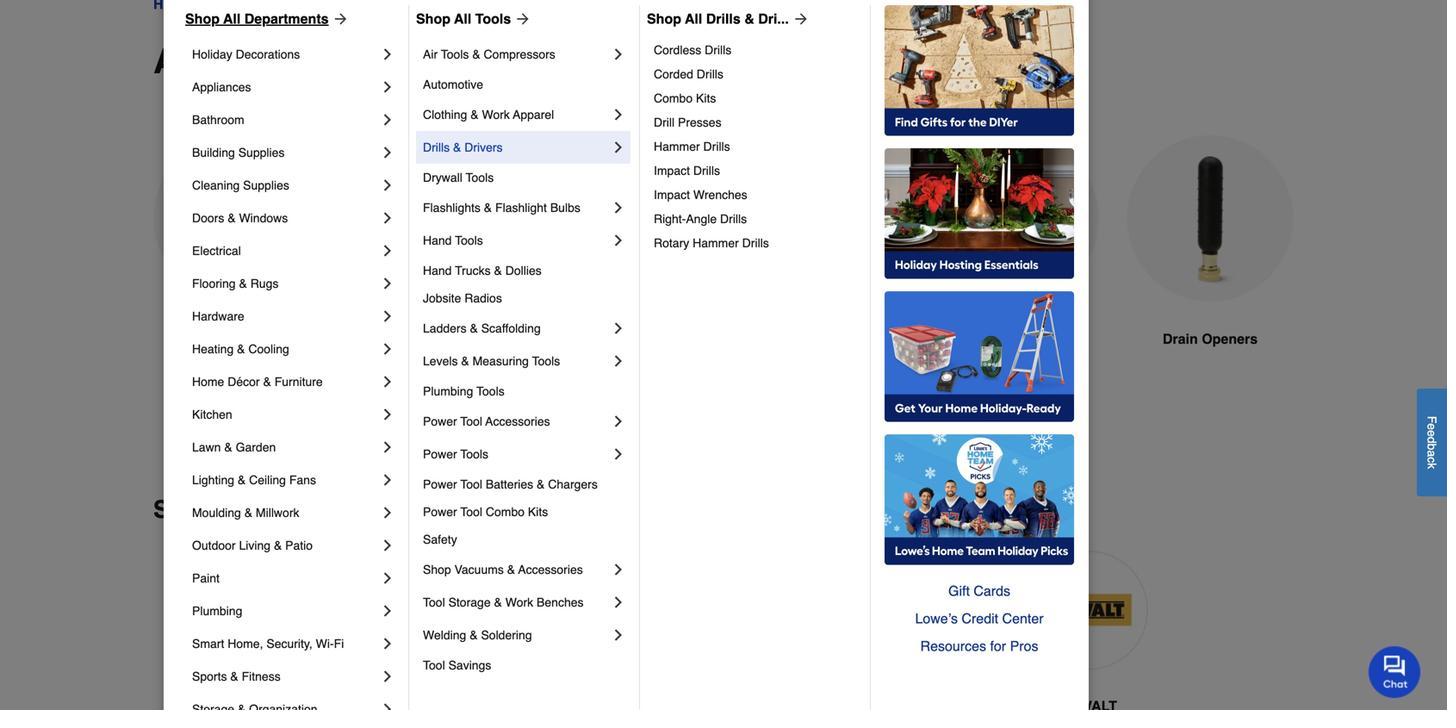 Task type: describe. For each thing, give the bounding box(es) containing it.
flooring & rugs
[[192, 277, 279, 290]]

cordless drills
[[654, 43, 732, 57]]

arrow right image for shop all drills & dri...
[[789, 10, 810, 28]]

& right vacuums
[[507, 563, 515, 577]]

impact drills link
[[654, 159, 858, 183]]

shop for shop all drills & dri...
[[647, 11, 682, 27]]

hand trucks & dollies link
[[423, 257, 627, 284]]

chevron right image for clothing & work apparel
[[610, 106, 627, 123]]

f e e d b a c k
[[1426, 416, 1440, 469]]

machine augers
[[379, 331, 485, 347]]

drain for drain cleaners & chemicals
[[571, 331, 606, 347]]

smart home, security, wi-fi
[[192, 637, 344, 651]]

machine
[[379, 331, 434, 347]]

shop all drills & dri...
[[647, 11, 789, 27]]

chevron right image for shop vacuums & accessories
[[610, 561, 627, 578]]

arrow right image
[[329, 10, 349, 28]]

drills up impact wrenches
[[694, 164, 720, 178]]

shop all drills & dri... link
[[647, 9, 810, 29]]

& right welding
[[470, 628, 478, 642]]

chevron right image for lawn & garden
[[379, 439, 396, 456]]

d
[[1426, 437, 1440, 443]]

jobsite radios link
[[423, 284, 627, 312]]

tools for power tools
[[461, 447, 489, 461]]

hand tools
[[423, 234, 483, 247]]

combo kits link
[[654, 86, 858, 110]]

2 e from the top
[[1426, 430, 1440, 437]]

& right storage
[[494, 595, 502, 609]]

chevron right image for drills & drivers
[[610, 139, 627, 156]]

augers, plungers & drain openers
[[153, 41, 720, 81]]

drain snakes
[[972, 331, 1060, 347]]

chevron right image for power tools
[[610, 446, 627, 463]]

augers for machine augers
[[437, 331, 485, 347]]

cleaning
[[192, 178, 240, 192]]

angle
[[686, 212, 717, 226]]

gift cards
[[949, 583, 1011, 599]]

heating
[[192, 342, 234, 356]]

shop all departments
[[185, 11, 329, 27]]

chevron right image for flooring & rugs
[[379, 275, 396, 292]]

gift
[[949, 583, 970, 599]]

tools for drywall tools
[[466, 171, 494, 184]]

chevron right image for air tools & compressors
[[610, 46, 627, 63]]

air tools & compressors link
[[423, 38, 610, 71]]

furniture
[[275, 375, 323, 389]]

chevron right image for appliances
[[379, 78, 396, 96]]

1 vertical spatial work
[[506, 595, 534, 609]]

departments
[[245, 11, 329, 27]]

flooring
[[192, 277, 236, 290]]

hardware link
[[192, 300, 379, 333]]

holiday
[[192, 47, 232, 61]]

a cobra rubber bladder with brass fitting. image
[[1127, 135, 1294, 302]]

jobsite radios
[[423, 291, 502, 305]]

chevron right image for plumbing
[[379, 602, 396, 620]]

patio
[[285, 539, 313, 552]]

drill presses link
[[654, 110, 858, 134]]

drain cleaners & chemicals
[[571, 331, 682, 368]]

clothing & work apparel link
[[423, 98, 610, 131]]

doors & windows
[[192, 211, 288, 225]]

resources for pros
[[921, 638, 1039, 654]]

& right the lawn
[[224, 440, 232, 454]]

shop for shop all departments
[[185, 11, 220, 27]]

drills down "presses"
[[704, 140, 730, 153]]

chevron right image for kitchen
[[379, 406, 396, 423]]

1 horizontal spatial combo
[[654, 91, 693, 105]]

chevron right image for heating & cooling
[[379, 340, 396, 358]]

sports & fitness link
[[192, 660, 379, 693]]

power for power tool combo kits
[[423, 505, 457, 519]]

cobra logo. image
[[592, 551, 710, 670]]

1 vertical spatial hammer
[[693, 236, 739, 250]]

power tool batteries & chargers link
[[423, 471, 627, 498]]

shop for shop by brand
[[153, 496, 214, 524]]

all for departments
[[223, 11, 241, 27]]

hand tools link
[[423, 224, 610, 257]]

& left dri... on the right top
[[745, 11, 755, 27]]

0 vertical spatial openers
[[581, 41, 720, 81]]

1 vertical spatial combo
[[486, 505, 525, 519]]

right-angle drills link
[[654, 207, 858, 231]]

radios
[[465, 291, 502, 305]]

drills up drywall
[[423, 140, 450, 154]]

supplies for building supplies
[[238, 146, 285, 159]]

smart home, security, wi-fi link
[[192, 627, 379, 660]]

heating & cooling
[[192, 342, 289, 356]]

chevron right image for cleaning supplies
[[379, 177, 396, 194]]

& inside drain cleaners & chemicals
[[672, 331, 682, 347]]

presses
[[678, 115, 722, 129]]

drills & drivers link
[[423, 131, 610, 164]]

orange drain snakes. image
[[932, 135, 1100, 302]]

& down "shop all tools" link
[[473, 47, 481, 61]]

drill
[[654, 115, 675, 129]]

power tool batteries & chargers
[[423, 477, 598, 491]]

chevron right image for levels & measuring tools
[[610, 352, 627, 370]]

chevron right image for moulding & millwork
[[379, 504, 396, 521]]

resources
[[921, 638, 987, 654]]

all for drills
[[685, 11, 703, 27]]

& right the 'sports'
[[230, 670, 238, 683]]

trucks
[[455, 264, 491, 277]]

hammer drills
[[654, 140, 730, 153]]

hammer drills link
[[654, 134, 858, 159]]

sports & fitness
[[192, 670, 281, 683]]

home décor & furniture
[[192, 375, 323, 389]]

& left flashlight
[[484, 201, 492, 215]]

paint
[[192, 571, 220, 585]]

1 vertical spatial kits
[[528, 505, 548, 519]]

chevron right image for electrical
[[379, 242, 396, 259]]

shop all tools
[[416, 11, 511, 27]]

lowe's home team holiday picks. image
[[885, 434, 1075, 565]]

augers for hand augers
[[232, 331, 280, 347]]

& right the décor
[[263, 375, 271, 389]]

drills & drivers
[[423, 140, 503, 154]]

clothing
[[423, 108, 467, 122]]

apparel
[[513, 108, 554, 122]]

supplies for cleaning supplies
[[243, 178, 289, 192]]

plumbing for plumbing tools
[[423, 384, 473, 398]]

wrenches
[[694, 188, 748, 202]]

drills down the shop all drills & dri...
[[705, 43, 732, 57]]

power for power tools
[[423, 447, 457, 461]]

drills down wrenches
[[720, 212, 747, 226]]

plumbing tools
[[423, 384, 505, 398]]

& left the drivers
[[453, 140, 461, 154]]

drain for drain openers
[[1163, 331, 1199, 347]]

& inside 'link'
[[537, 477, 545, 491]]

outdoor living & patio link
[[192, 529, 379, 562]]

impact for impact wrenches
[[654, 188, 690, 202]]

tool for accessories
[[461, 415, 483, 428]]

lighting & ceiling fans
[[192, 473, 316, 487]]

shop vacuums & accessories link
[[423, 553, 610, 586]]

jobsite
[[423, 291, 461, 305]]

drain openers link
[[1127, 135, 1294, 391]]

chevron right image for power tool accessories
[[610, 413, 627, 430]]

home décor & furniture link
[[192, 365, 379, 398]]

holiday decorations link
[[192, 38, 379, 71]]

holiday hosting essentials. image
[[885, 148, 1075, 279]]

plungers
[[291, 41, 439, 81]]

power for power tool batteries & chargers
[[423, 477, 457, 491]]

right-angle drills
[[654, 212, 747, 226]]

shop all tools link
[[416, 9, 532, 29]]

kitchen link
[[192, 398, 379, 431]]

appliances link
[[192, 71, 379, 103]]

moulding & millwork
[[192, 506, 299, 520]]

tools up the plumbing tools link
[[532, 354, 560, 368]]

corded drills link
[[654, 62, 858, 86]]

ladders & scaffolding link
[[423, 312, 610, 345]]

benches
[[537, 595, 584, 609]]

& right doors
[[228, 211, 236, 225]]

arrow right image for shop all tools
[[511, 10, 532, 28]]

garden
[[236, 440, 276, 454]]

chevron right image for flashlights & flashlight bulbs
[[610, 199, 627, 216]]

& inside "link"
[[244, 506, 253, 520]]

k
[[1426, 463, 1440, 469]]

power tool combo kits link
[[423, 498, 627, 526]]

dewalt logo. image
[[1030, 551, 1148, 670]]

by
[[220, 496, 249, 524]]

security,
[[267, 637, 313, 651]]

hand augers
[[194, 331, 280, 347]]

& right levels
[[461, 354, 469, 368]]

chevron right image for outdoor living & patio
[[379, 537, 396, 554]]

rotary
[[654, 236, 690, 250]]

vacuums
[[455, 563, 504, 577]]

zep logo. image
[[299, 551, 418, 670]]

credit
[[962, 611, 999, 627]]

lowe's credit center link
[[885, 605, 1075, 633]]

drills up cordless drills
[[706, 11, 741, 27]]

0 vertical spatial work
[[482, 108, 510, 122]]



Task type: locate. For each thing, give the bounding box(es) containing it.
0 vertical spatial hand
[[423, 234, 452, 247]]

tools up trucks
[[455, 234, 483, 247]]

power inside power tool combo kits link
[[423, 505, 457, 519]]

chevron right image
[[610, 106, 627, 123], [379, 111, 396, 128], [379, 177, 396, 194], [610, 199, 627, 216], [379, 242, 396, 259], [379, 275, 396, 292], [379, 308, 396, 325], [610, 413, 627, 430], [379, 504, 396, 521], [379, 537, 396, 554], [610, 594, 627, 611], [610, 627, 627, 644], [379, 635, 396, 652], [379, 701, 396, 710]]

accessories up benches
[[518, 563, 583, 577]]

tool storage & work benches link
[[423, 586, 610, 619]]

all for tools
[[454, 11, 472, 27]]

shop up "cordless"
[[647, 11, 682, 27]]

hand up jobsite
[[423, 264, 452, 277]]

flashlight
[[496, 201, 547, 215]]

electrical link
[[192, 234, 379, 267]]

0 horizontal spatial openers
[[581, 41, 720, 81]]

shop for shop vacuums & accessories
[[423, 563, 451, 577]]

levels & measuring tools link
[[423, 345, 610, 377]]

safety
[[423, 533, 457, 546]]

1 horizontal spatial openers
[[1202, 331, 1258, 347]]

measuring
[[473, 354, 529, 368]]

drivers
[[465, 140, 503, 154]]

1 horizontal spatial shop
[[416, 11, 451, 27]]

0 horizontal spatial plumbing
[[192, 604, 242, 618]]

tools down levels & measuring tools
[[477, 384, 505, 398]]

chevron right image for sports & fitness
[[379, 668, 396, 685]]

shop for shop all tools
[[416, 11, 451, 27]]

0 horizontal spatial arrow right image
[[511, 10, 532, 28]]

power tool accessories link
[[423, 405, 610, 438]]

chevron right image for ladders & scaffolding
[[610, 320, 627, 337]]

a kobalt music wire drain hand auger. image
[[153, 135, 321, 302]]

plumbing for plumbing
[[192, 604, 242, 618]]

& left "millwork"
[[244, 506, 253, 520]]

1 vertical spatial plumbing
[[192, 604, 242, 618]]

3 power from the top
[[423, 477, 457, 491]]

0 vertical spatial supplies
[[238, 146, 285, 159]]

accessories down the plumbing tools link
[[486, 415, 550, 428]]

arrow right image up "compressors"
[[511, 10, 532, 28]]

0 vertical spatial combo
[[654, 91, 693, 105]]

kits down power tool batteries & chargers 'link' on the bottom of page
[[528, 505, 548, 519]]

0 horizontal spatial shop
[[153, 496, 214, 524]]

arrow right image
[[511, 10, 532, 28], [789, 10, 810, 28]]

tool inside 'link'
[[461, 477, 483, 491]]

impact drills
[[654, 164, 720, 178]]

find gifts for the diyer. image
[[885, 5, 1075, 136]]

drill presses
[[654, 115, 722, 129]]

flooring & rugs link
[[192, 267, 379, 300]]

tools up air tools & compressors
[[475, 11, 511, 27]]

resources for pros link
[[885, 633, 1075, 660]]

chevron right image for tool storage & work benches
[[610, 594, 627, 611]]

2 all from the left
[[454, 11, 472, 27]]

home,
[[228, 637, 263, 651]]

hand for hand trucks & dollies
[[423, 264, 452, 277]]

e up b
[[1426, 430, 1440, 437]]

shop vacuums & accessories
[[423, 563, 583, 577]]

drills
[[706, 11, 741, 27], [705, 43, 732, 57], [697, 67, 724, 81], [704, 140, 730, 153], [423, 140, 450, 154], [694, 164, 720, 178], [720, 212, 747, 226], [743, 236, 769, 250]]

lawn
[[192, 440, 221, 454]]

chevron right image for smart home, security, wi-fi
[[379, 635, 396, 652]]

all up holiday decorations
[[223, 11, 241, 27]]

hammer up impact drills
[[654, 140, 700, 153]]

2 power from the top
[[423, 447, 457, 461]]

chevron right image for hand tools
[[610, 232, 627, 249]]

power up safety
[[423, 505, 457, 519]]

tool down power tool batteries & chargers
[[461, 505, 483, 519]]

batteries
[[486, 477, 534, 491]]

bulbs
[[551, 201, 581, 215]]

1 vertical spatial accessories
[[518, 563, 583, 577]]

0 vertical spatial accessories
[[486, 415, 550, 428]]

1 vertical spatial openers
[[1202, 331, 1258, 347]]

2 arrow right image from the left
[[789, 10, 810, 28]]

arrow right image inside shop all drills & dri... link
[[789, 10, 810, 28]]

hand trucks & dollies
[[423, 264, 542, 277]]

3 all from the left
[[685, 11, 703, 27]]

storage
[[449, 595, 491, 609]]

drills down right-angle drills link
[[743, 236, 769, 250]]

rotary hammer drills link
[[654, 231, 858, 255]]

shop up air
[[416, 11, 451, 27]]

& left cooling
[[237, 342, 245, 356]]

2 vertical spatial hand
[[194, 331, 229, 347]]

hand
[[423, 234, 452, 247], [423, 264, 452, 277], [194, 331, 229, 347]]

supplies up windows
[[243, 178, 289, 192]]

& right cleaners
[[672, 331, 682, 347]]

1 horizontal spatial kits
[[696, 91, 716, 105]]

welding & soldering
[[423, 628, 532, 642]]

drain inside drain cleaners & chemicals
[[571, 331, 606, 347]]

1 power from the top
[[423, 415, 457, 428]]

welding & soldering link
[[423, 619, 610, 651]]

hand for hand augers
[[194, 331, 229, 347]]

0 vertical spatial impact
[[654, 164, 690, 178]]

chevron right image for lighting & ceiling fans
[[379, 471, 396, 489]]

0 vertical spatial hammer
[[654, 140, 700, 153]]

bathroom
[[192, 113, 244, 127]]

all up air tools & compressors
[[454, 11, 472, 27]]

cleaning supplies link
[[192, 169, 379, 202]]

0 horizontal spatial shop
[[185, 11, 220, 27]]

dri...
[[759, 11, 789, 27]]

brasscraft logo. image
[[446, 551, 564, 670]]

c
[[1426, 457, 1440, 463]]

soldering
[[481, 628, 532, 642]]

tool up power tool combo kits
[[461, 477, 483, 491]]

drywall tools
[[423, 171, 494, 184]]

2 horizontal spatial shop
[[647, 11, 682, 27]]

center
[[1003, 611, 1044, 627]]

tool for batteries
[[461, 477, 483, 491]]

impact down hammer drills
[[654, 164, 690, 178]]

arrow right image up the cordless drills link
[[789, 10, 810, 28]]

hammer down angle
[[693, 236, 739, 250]]

lighting
[[192, 473, 234, 487]]

ceiling
[[249, 473, 286, 487]]

power for power tool accessories
[[423, 415, 457, 428]]

drain for drain snakes
[[972, 331, 1008, 347]]

power inside power tool accessories link
[[423, 415, 457, 428]]

lighting & ceiling fans link
[[192, 464, 379, 496]]

chevron right image for doors & windows
[[379, 209, 396, 227]]

drain inside drain openers link
[[1163, 331, 1199, 347]]

right-
[[654, 212, 686, 226]]

1 horizontal spatial augers
[[437, 331, 485, 347]]

appliances
[[192, 80, 251, 94]]

supplies inside building supplies "link"
[[238, 146, 285, 159]]

corded
[[654, 67, 694, 81]]

tools inside 'link'
[[466, 171, 494, 184]]

& left the ceiling
[[238, 473, 246, 487]]

power tool combo kits
[[423, 505, 548, 519]]

chevron right image for paint
[[379, 570, 396, 587]]

drain snakes link
[[932, 135, 1100, 391]]

hardware
[[192, 309, 244, 323]]

outdoor
[[192, 539, 236, 552]]

1 horizontal spatial plumbing
[[423, 384, 473, 398]]

accessories inside shop vacuums & accessories link
[[518, 563, 583, 577]]

flashlights & flashlight bulbs
[[423, 201, 581, 215]]

kits up "presses"
[[696, 91, 716, 105]]

1 vertical spatial impact
[[654, 188, 690, 202]]

power down power tools at the left bottom of page
[[423, 477, 457, 491]]

tool down plumbing tools
[[461, 415, 483, 428]]

compressors
[[484, 47, 556, 61]]

hand augers link
[[153, 135, 321, 391]]

tools down the drivers
[[466, 171, 494, 184]]

tools for air tools & compressors
[[441, 47, 469, 61]]

impact for impact drills
[[654, 164, 690, 178]]

drain inside 'drain snakes' link
[[972, 331, 1008, 347]]

1 all from the left
[[223, 11, 241, 27]]

ladders & scaffolding
[[423, 321, 541, 335]]

0 horizontal spatial combo
[[486, 505, 525, 519]]

power inside power tool batteries & chargers 'link'
[[423, 477, 457, 491]]

2 augers from the left
[[437, 331, 485, 347]]

power tool accessories
[[423, 415, 550, 428]]

doors
[[192, 211, 224, 225]]

& left rugs
[[239, 277, 247, 290]]

chevron right image for building supplies
[[379, 144, 396, 161]]

rugs
[[251, 277, 279, 290]]

2 impact from the top
[[654, 188, 690, 202]]

1 augers from the left
[[232, 331, 280, 347]]

tool for combo
[[461, 505, 483, 519]]

drain openers
[[1163, 331, 1258, 347]]

lowe's credit center
[[916, 611, 1044, 627]]

1 horizontal spatial arrow right image
[[789, 10, 810, 28]]

power
[[423, 415, 457, 428], [423, 447, 457, 461], [423, 477, 457, 491], [423, 505, 457, 519]]

plumbing tools link
[[423, 377, 627, 405]]

plumbing down levels
[[423, 384, 473, 398]]

cooling
[[249, 342, 289, 356]]

0 vertical spatial plumbing
[[423, 384, 473, 398]]

drain cleaners & chemicals link
[[543, 135, 710, 411]]

supplies up cleaning supplies
[[238, 146, 285, 159]]

1 vertical spatial supplies
[[243, 178, 289, 192]]

power down power tool accessories
[[423, 447, 457, 461]]

for
[[991, 638, 1007, 654]]

chevron right image for welding & soldering
[[610, 627, 627, 644]]

shop down lighting
[[153, 496, 214, 524]]

tools right air
[[441, 47, 469, 61]]

chevron right image for hardware
[[379, 308, 396, 325]]

1 vertical spatial shop
[[423, 563, 451, 577]]

1 arrow right image from the left
[[511, 10, 532, 28]]

1 horizontal spatial all
[[454, 11, 472, 27]]

power up power tools at the left bottom of page
[[423, 415, 457, 428]]

all up cordless drills
[[685, 11, 703, 27]]

0 horizontal spatial all
[[223, 11, 241, 27]]

& right batteries
[[537, 477, 545, 491]]

chevron right image
[[379, 46, 396, 63], [610, 46, 627, 63], [379, 78, 396, 96], [610, 139, 627, 156], [379, 144, 396, 161], [379, 209, 396, 227], [610, 232, 627, 249], [610, 320, 627, 337], [379, 340, 396, 358], [610, 352, 627, 370], [379, 373, 396, 390], [379, 406, 396, 423], [379, 439, 396, 456], [610, 446, 627, 463], [379, 471, 396, 489], [610, 561, 627, 578], [379, 570, 396, 587], [379, 602, 396, 620], [379, 668, 396, 685]]

accessories
[[486, 415, 550, 428], [518, 563, 583, 577]]

hand down hardware
[[194, 331, 229, 347]]

chevron right image for home décor & furniture
[[379, 373, 396, 390]]

1 vertical spatial hand
[[423, 264, 452, 277]]

impact up right-
[[654, 188, 690, 202]]

0 vertical spatial kits
[[696, 91, 716, 105]]

combo down batteries
[[486, 505, 525, 519]]

& left patio
[[274, 539, 282, 552]]

tool up welding
[[423, 595, 445, 609]]

work up the drivers
[[482, 108, 510, 122]]

korky logo. image
[[884, 551, 1002, 670]]

4 power from the top
[[423, 505, 457, 519]]

combo down "corded"
[[654, 91, 693, 105]]

0 vertical spatial shop
[[153, 496, 214, 524]]

a yellow jug of drano commercial line drain cleaner. image
[[543, 135, 710, 302]]

drywall
[[423, 171, 463, 184]]

chevron right image for bathroom
[[379, 111, 396, 128]]

augers,
[[153, 41, 282, 81]]

3 shop from the left
[[647, 11, 682, 27]]

décor
[[228, 375, 260, 389]]

lawn & garden link
[[192, 431, 379, 464]]

arrow right image inside "shop all tools" link
[[511, 10, 532, 28]]

1 horizontal spatial shop
[[423, 563, 451, 577]]

0 horizontal spatial kits
[[528, 505, 548, 519]]

drills down cordless drills
[[697, 67, 724, 81]]

tools for hand tools
[[455, 234, 483, 247]]

chargers
[[548, 477, 598, 491]]

tools for plumbing tools
[[477, 384, 505, 398]]

& right air
[[448, 41, 473, 81]]

scaffolding
[[481, 321, 541, 335]]

shop down safety
[[423, 563, 451, 577]]

shop
[[185, 11, 220, 27], [416, 11, 451, 27], [647, 11, 682, 27]]

hand down flashlights
[[423, 234, 452, 247]]

e up d
[[1426, 423, 1440, 430]]

decorations
[[236, 47, 300, 61]]

1 e from the top
[[1426, 423, 1440, 430]]

accessories inside power tool accessories link
[[486, 415, 550, 428]]

hand for hand tools
[[423, 234, 452, 247]]

plumbing up 'smart'
[[192, 604, 242, 618]]

dollies
[[506, 264, 542, 277]]

supplies inside 'cleaning supplies' link
[[243, 178, 289, 192]]

1 impact from the top
[[654, 164, 690, 178]]

safety link
[[423, 526, 627, 553]]

work up 'welding & soldering' link
[[506, 595, 534, 609]]

a black rubber plunger. image
[[738, 135, 905, 303]]

building supplies
[[192, 146, 285, 159]]

chevron right image for holiday decorations
[[379, 46, 396, 63]]

corded drills
[[654, 67, 724, 81]]

b
[[1426, 443, 1440, 450]]

tools down power tool accessories
[[461, 447, 489, 461]]

building
[[192, 146, 235, 159]]

millwork
[[256, 506, 299, 520]]

chat invite button image
[[1369, 646, 1422, 698]]

shop up holiday
[[185, 11, 220, 27]]

2 shop from the left
[[416, 11, 451, 27]]

& right clothing
[[471, 108, 479, 122]]

2 horizontal spatial all
[[685, 11, 703, 27]]

a brass craft music wire machine auger. image
[[348, 135, 515, 303]]

0 horizontal spatial augers
[[232, 331, 280, 347]]

savings
[[449, 658, 492, 672]]

& right ladders
[[470, 321, 478, 335]]

power inside power tools link
[[423, 447, 457, 461]]

tool down welding
[[423, 658, 445, 672]]

1 shop from the left
[[185, 11, 220, 27]]

get your home holiday-ready. image
[[885, 291, 1075, 422]]

supplies
[[238, 146, 285, 159], [243, 178, 289, 192]]

& right trucks
[[494, 264, 502, 277]]



Task type: vqa. For each thing, say whether or not it's contained in the screenshot.
topmost to
no



